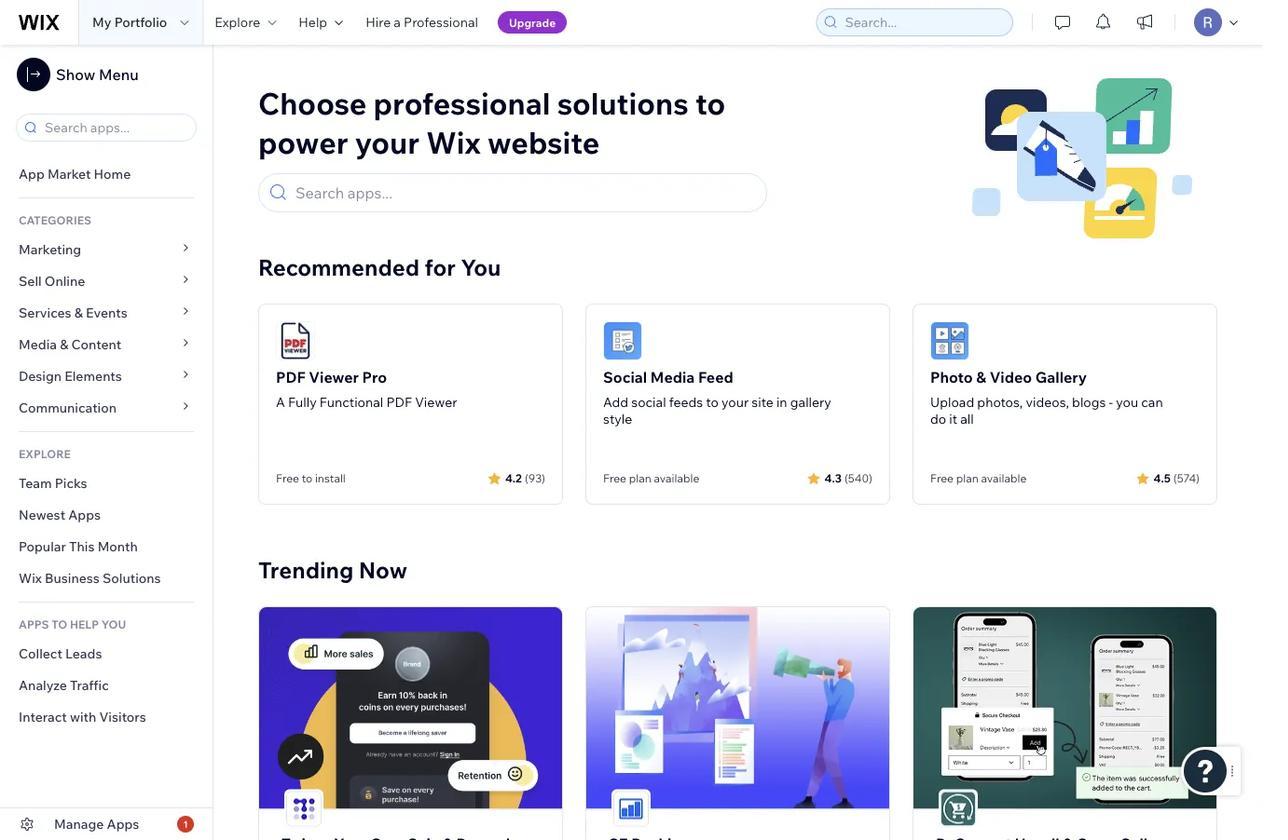 Task type: describe. For each thing, give the bounding box(es) containing it.
show menu
[[56, 65, 139, 84]]

(574)
[[1174, 471, 1200, 485]]

with
[[70, 709, 96, 726]]

wix business solutions
[[19, 571, 161, 587]]

marketing
[[19, 241, 81, 258]]

sell online link
[[0, 266, 213, 297]]

4.5
[[1154, 471, 1171, 485]]

free for photo & video gallery
[[930, 472, 954, 486]]

professional
[[404, 14, 478, 30]]

popular this month link
[[0, 531, 213, 563]]

month
[[98, 539, 138, 555]]

picks
[[55, 475, 87, 492]]

1 horizontal spatial viewer
[[415, 394, 457, 411]]

apps to help you
[[19, 618, 126, 632]]

pro
[[362, 368, 387, 387]]

hire
[[366, 14, 391, 30]]

photo
[[930, 368, 973, 387]]

popular this month
[[19, 539, 138, 555]]

this
[[69, 539, 95, 555]]

services & events link
[[0, 297, 213, 329]]

2 vertical spatial to
[[302, 472, 312, 486]]

media inside sidebar element
[[19, 337, 57, 353]]

upload
[[930, 394, 974, 411]]

communication link
[[0, 392, 213, 424]]

functional
[[320, 394, 383, 411]]

analyze traffic link
[[0, 670, 213, 702]]

wix business solutions link
[[0, 563, 213, 595]]

wix inside choose professional solutions to power your wix website
[[426, 124, 481, 161]]

trending now
[[258, 557, 407, 585]]

services
[[19, 305, 71, 321]]

you
[[101, 618, 126, 632]]

upgrade
[[509, 15, 556, 29]]

in
[[776, 394, 787, 411]]

analyze traffic
[[19, 678, 109, 694]]

media & content
[[19, 337, 121, 353]]

a
[[394, 14, 401, 30]]

choose
[[258, 84, 367, 122]]

popular
[[19, 539, 66, 555]]

design
[[19, 368, 62, 385]]

trending
[[258, 557, 354, 585]]

1
[[183, 819, 188, 831]]

team picks link
[[0, 468, 213, 500]]

help button
[[287, 0, 354, 45]]

0 horizontal spatial viewer
[[309, 368, 359, 387]]

a
[[276, 394, 285, 411]]

0 vertical spatial pdf
[[276, 368, 306, 387]]

social media feed logo image
[[603, 322, 642, 361]]

& for content
[[60, 337, 68, 353]]

manage
[[54, 817, 104, 833]]

& for events
[[74, 305, 83, 321]]

interact with visitors link
[[0, 702, 213, 734]]

media & content link
[[0, 329, 213, 361]]

wix inside sidebar element
[[19, 571, 42, 587]]

hire a professional
[[366, 14, 478, 30]]

interact
[[19, 709, 67, 726]]

4.5 (574)
[[1154, 471, 1200, 485]]

twism: your own coin & rewards poster image
[[259, 608, 562, 810]]

video
[[990, 368, 1032, 387]]

your inside social media feed add social feeds to your site in gallery style
[[722, 394, 749, 411]]

apps for newest apps
[[68, 507, 101, 523]]

professional
[[373, 84, 550, 122]]

collect leads link
[[0, 639, 213, 670]]

4.2 (93)
[[505, 471, 545, 485]]

website
[[488, 124, 600, 161]]

newest apps link
[[0, 500, 213, 531]]

free to install
[[276, 472, 346, 486]]

add
[[603, 394, 628, 411]]

solutions
[[557, 84, 689, 122]]

se ranking poster image
[[586, 608, 889, 810]]

(93)
[[525, 471, 545, 485]]

4.2
[[505, 471, 522, 485]]

to inside social media feed add social feeds to your site in gallery style
[[706, 394, 719, 411]]

team
[[19, 475, 52, 492]]

photo & video gallery upload photos, videos, blogs - you can do it all
[[930, 368, 1163, 427]]

it
[[949, 411, 958, 427]]

menu
[[99, 65, 139, 84]]

free plan available for add
[[603, 472, 700, 486]]

apps for manage apps
[[107, 817, 139, 833]]

plan for photo
[[956, 472, 979, 486]]

manage apps
[[54, 817, 139, 833]]

Search... field
[[840, 9, 1007, 35]]

style
[[603, 411, 632, 427]]

4.3
[[825, 471, 842, 485]]

twism: your own coin & rewards icon image
[[286, 792, 322, 828]]

team picks
[[19, 475, 87, 492]]

blogs
[[1072, 394, 1106, 411]]

communication
[[19, 400, 120, 416]]

search apps... field inside sidebar element
[[39, 115, 190, 141]]

do
[[930, 411, 946, 427]]

you
[[461, 254, 501, 282]]

install
[[315, 472, 346, 486]]

1 vertical spatial search apps... field
[[290, 174, 758, 212]]

app market home link
[[0, 158, 213, 190]]



Task type: vqa. For each thing, say whether or not it's contained in the screenshot.
6th Select field from the bottom
no



Task type: locate. For each thing, give the bounding box(es) containing it.
marketing link
[[0, 234, 213, 266]]

pdf viewer pro a fully functional pdf viewer
[[276, 368, 457, 411]]

to down feed
[[706, 394, 719, 411]]

choose professional solutions to power your wix website
[[258, 84, 725, 161]]

your left site
[[722, 394, 749, 411]]

Search apps... field
[[39, 115, 190, 141], [290, 174, 758, 212]]

market
[[48, 166, 91, 182]]

visitors
[[99, 709, 146, 726]]

media inside social media feed add social feeds to your site in gallery style
[[651, 368, 695, 387]]

available down the 'photos,'
[[981, 472, 1027, 486]]

1 vertical spatial pdf
[[386, 394, 412, 411]]

plan down style
[[629, 472, 651, 486]]

your inside choose professional solutions to power your wix website
[[355, 124, 420, 161]]

show menu button
[[17, 58, 139, 91]]

analyze
[[19, 678, 67, 694]]

sidebar element
[[0, 45, 213, 841]]

2 vertical spatial &
[[976, 368, 986, 387]]

1 horizontal spatial search apps... field
[[290, 174, 758, 212]]

hire a professional link
[[354, 0, 489, 45]]

plan for social
[[629, 472, 651, 486]]

4.3 (540)
[[825, 471, 873, 485]]

business
[[45, 571, 100, 587]]

1 vertical spatial &
[[60, 337, 68, 353]]

1 horizontal spatial media
[[651, 368, 695, 387]]

events
[[86, 305, 128, 321]]

0 vertical spatial search apps... field
[[39, 115, 190, 141]]

solutions
[[103, 571, 161, 587]]

1 vertical spatial to
[[706, 394, 719, 411]]

0 vertical spatial &
[[74, 305, 83, 321]]

(540)
[[845, 471, 873, 485]]

available for gallery
[[981, 472, 1027, 486]]

1 horizontal spatial pdf
[[386, 394, 412, 411]]

reconvert upsell & cross sell icon image
[[941, 792, 976, 828]]

0 horizontal spatial plan
[[629, 472, 651, 486]]

interact with visitors
[[19, 709, 146, 726]]

power
[[258, 124, 348, 161]]

0 horizontal spatial wix
[[19, 571, 42, 587]]

available for add
[[654, 472, 700, 486]]

available
[[654, 472, 700, 486], [981, 472, 1027, 486]]

0 vertical spatial wix
[[426, 124, 481, 161]]

to inside choose professional solutions to power your wix website
[[695, 84, 725, 122]]

media up feeds
[[651, 368, 695, 387]]

1 horizontal spatial apps
[[107, 817, 139, 833]]

0 vertical spatial viewer
[[309, 368, 359, 387]]

free for social media feed
[[603, 472, 626, 486]]

& for video
[[976, 368, 986, 387]]

0 vertical spatial apps
[[68, 507, 101, 523]]

your right power
[[355, 124, 420, 161]]

0 horizontal spatial pdf
[[276, 368, 306, 387]]

newest
[[19, 507, 65, 523]]

0 vertical spatial to
[[695, 84, 725, 122]]

pdf up a
[[276, 368, 306, 387]]

1 horizontal spatial available
[[981, 472, 1027, 486]]

0 vertical spatial your
[[355, 124, 420, 161]]

leads
[[65, 646, 102, 662]]

feed
[[698, 368, 733, 387]]

free plan available
[[603, 472, 700, 486], [930, 472, 1027, 486]]

0 horizontal spatial apps
[[68, 507, 101, 523]]

1 horizontal spatial wix
[[426, 124, 481, 161]]

gallery
[[790, 394, 832, 411]]

1 horizontal spatial &
[[74, 305, 83, 321]]

plan down all
[[956, 472, 979, 486]]

apps
[[68, 507, 101, 523], [107, 817, 139, 833]]

1 vertical spatial wix
[[19, 571, 42, 587]]

1 vertical spatial apps
[[107, 817, 139, 833]]

apps right 'manage'
[[107, 817, 139, 833]]

2 free from the left
[[603, 472, 626, 486]]

-
[[1109, 394, 1113, 411]]

photo & video gallery logo image
[[930, 322, 970, 361]]

apps up this
[[68, 507, 101, 523]]

0 horizontal spatial &
[[60, 337, 68, 353]]

1 free from the left
[[276, 472, 299, 486]]

free plan available for gallery
[[930, 472, 1027, 486]]

2 available from the left
[[981, 472, 1027, 486]]

online
[[45, 273, 85, 289]]

viewer
[[309, 368, 359, 387], [415, 394, 457, 411]]

free for pdf viewer pro
[[276, 472, 299, 486]]

viewer up 'functional'
[[309, 368, 359, 387]]

3 free from the left
[[930, 472, 954, 486]]

my portfolio
[[92, 14, 167, 30]]

1 available from the left
[[654, 472, 700, 486]]

1 horizontal spatial your
[[722, 394, 749, 411]]

pdf viewer pro logo image
[[276, 322, 315, 361]]

wix down popular
[[19, 571, 42, 587]]

se ranking icon image
[[613, 792, 649, 828]]

0 horizontal spatial search apps... field
[[39, 115, 190, 141]]

newest apps
[[19, 507, 101, 523]]

& left content
[[60, 337, 68, 353]]

show
[[56, 65, 95, 84]]

& left 'events'
[[74, 305, 83, 321]]

site
[[752, 394, 774, 411]]

collect leads
[[19, 646, 102, 662]]

free plan available down style
[[603, 472, 700, 486]]

to right solutions on the top of the page
[[695, 84, 725, 122]]

0 horizontal spatial free
[[276, 472, 299, 486]]

feeds
[[669, 394, 703, 411]]

1 vertical spatial media
[[651, 368, 695, 387]]

photos,
[[977, 394, 1023, 411]]

to
[[695, 84, 725, 122], [706, 394, 719, 411], [302, 472, 312, 486]]

free down style
[[603, 472, 626, 486]]

0 horizontal spatial your
[[355, 124, 420, 161]]

search apps... field up "home"
[[39, 115, 190, 141]]

0 vertical spatial media
[[19, 337, 57, 353]]

media up the design
[[19, 337, 57, 353]]

categories
[[19, 213, 91, 227]]

my
[[92, 14, 111, 30]]

free left install
[[276, 472, 299, 486]]

sell
[[19, 273, 42, 289]]

free plan available down all
[[930, 472, 1027, 486]]

& inside photo & video gallery upload photos, videos, blogs - you can do it all
[[976, 368, 986, 387]]

2 horizontal spatial &
[[976, 368, 986, 387]]

recommended
[[258, 254, 420, 282]]

upgrade button
[[498, 11, 567, 34]]

& left video
[[976, 368, 986, 387]]

2 horizontal spatial free
[[930, 472, 954, 486]]

0 horizontal spatial media
[[19, 337, 57, 353]]

gallery
[[1036, 368, 1087, 387]]

portfolio
[[114, 14, 167, 30]]

reconvert upsell & cross sell poster image
[[914, 608, 1217, 810]]

for
[[425, 254, 456, 282]]

pdf down pro
[[386, 394, 412, 411]]

available down feeds
[[654, 472, 700, 486]]

now
[[359, 557, 407, 585]]

content
[[71, 337, 121, 353]]

1 free plan available from the left
[[603, 472, 700, 486]]

app
[[19, 166, 45, 182]]

1 vertical spatial your
[[722, 394, 749, 411]]

app market home
[[19, 166, 131, 182]]

wix down professional
[[426, 124, 481, 161]]

elements
[[65, 368, 122, 385]]

design elements
[[19, 368, 122, 385]]

home
[[94, 166, 131, 182]]

1 plan from the left
[[629, 472, 651, 486]]

1 horizontal spatial plan
[[956, 472, 979, 486]]

all
[[961, 411, 974, 427]]

viewer right 'functional'
[[415, 394, 457, 411]]

1 horizontal spatial free
[[603, 472, 626, 486]]

explore
[[19, 447, 71, 461]]

can
[[1141, 394, 1163, 411]]

social media feed add social feeds to your site in gallery style
[[603, 368, 832, 427]]

2 plan from the left
[[956, 472, 979, 486]]

fully
[[288, 394, 317, 411]]

to
[[51, 618, 67, 632]]

sell online
[[19, 273, 85, 289]]

1 horizontal spatial free plan available
[[930, 472, 1027, 486]]

collect
[[19, 646, 62, 662]]

search apps... field down the 'website'
[[290, 174, 758, 212]]

explore
[[215, 14, 260, 30]]

help
[[70, 618, 99, 632]]

2 free plan available from the left
[[930, 472, 1027, 486]]

0 horizontal spatial available
[[654, 472, 700, 486]]

to left install
[[302, 472, 312, 486]]

videos,
[[1026, 394, 1069, 411]]

1 vertical spatial viewer
[[415, 394, 457, 411]]

0 horizontal spatial free plan available
[[603, 472, 700, 486]]

services & events
[[19, 305, 128, 321]]

design elements link
[[0, 361, 213, 392]]

free down do
[[930, 472, 954, 486]]



